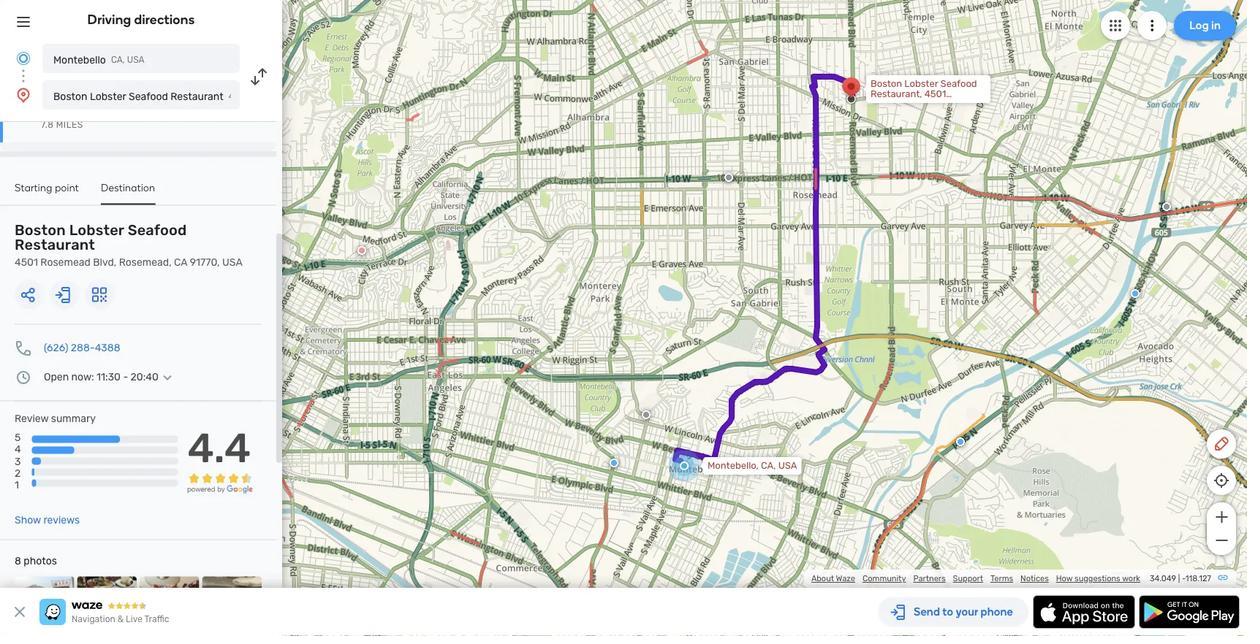 Task type: vqa. For each thing, say whether or not it's contained in the screenshot.
11:15
no



Task type: locate. For each thing, give the bounding box(es) containing it.
live
[[126, 615, 142, 625]]

photos
[[24, 556, 57, 568]]

seafood down montebello ca, usa
[[129, 90, 168, 102]]

rosemead,
[[119, 257, 172, 269]]

0 vertical spatial seafood
[[129, 90, 168, 102]]

navigation
[[72, 615, 115, 625]]

0 horizontal spatial ca,
[[111, 55, 125, 65]]

partners
[[913, 574, 946, 584]]

usa for montebello
[[127, 55, 144, 65]]

miles
[[56, 120, 83, 130]]

work
[[1122, 574, 1140, 584]]

usa
[[127, 55, 144, 65], [222, 257, 243, 269], [778, 461, 797, 472]]

1
[[15, 479, 19, 491]]

image 4 of boston lobster seafood restaurant, rosemead image
[[202, 577, 262, 637]]

boston inside button
[[53, 90, 87, 102]]

lobster inside button
[[90, 90, 126, 102]]

ca, for montebello,
[[761, 461, 776, 472]]

- right |
[[1182, 574, 1186, 584]]

0 vertical spatial usa
[[127, 55, 144, 65]]

restaurant inside boston lobster seafood restaurant button
[[170, 90, 223, 102]]

suggestions
[[1075, 574, 1120, 584]]

34.049
[[1150, 574, 1176, 584]]

seafood inside boston lobster seafood restaurant 4501 rosemead blvd, rosemead, ca 91770, usa
[[128, 222, 187, 239]]

1 vertical spatial -
[[1182, 574, 1186, 584]]

usa right montebello,
[[778, 461, 797, 472]]

|
[[1178, 574, 1180, 584]]

91770,
[[190, 257, 220, 269]]

accident image
[[724, 173, 733, 182], [642, 411, 651, 420]]

seafood inside button
[[129, 90, 168, 102]]

34.049 | -118.127
[[1150, 574, 1211, 584]]

1 vertical spatial lobster
[[69, 222, 124, 239]]

0 vertical spatial boston
[[53, 90, 87, 102]]

4501
[[15, 257, 38, 269]]

7.8 miles
[[41, 120, 83, 130]]

destination
[[101, 181, 155, 194]]

0 vertical spatial lobster
[[90, 90, 126, 102]]

3
[[15, 456, 21, 468]]

288-
[[71, 342, 95, 354]]

2 vertical spatial usa
[[778, 461, 797, 472]]

1 vertical spatial accident image
[[642, 411, 651, 420]]

restaurant
[[170, 90, 223, 102], [15, 236, 95, 254]]

(626) 288-4388 link
[[44, 342, 120, 354]]

lobster for boston lobster seafood restaurant
[[90, 90, 126, 102]]

restaurant inside boston lobster seafood restaurant 4501 rosemead blvd, rosemead, ca 91770, usa
[[15, 236, 95, 254]]

ca, for montebello
[[111, 55, 125, 65]]

seafood up rosemead,
[[128, 222, 187, 239]]

&
[[118, 615, 124, 625]]

support link
[[953, 574, 983, 584]]

ca, right montebello,
[[761, 461, 776, 472]]

1 horizontal spatial usa
[[222, 257, 243, 269]]

about waze community partners support terms notices how suggestions work
[[811, 574, 1140, 584]]

4
[[15, 444, 21, 456]]

terms
[[991, 574, 1013, 584]]

seafood
[[129, 90, 168, 102], [128, 222, 187, 239]]

community link
[[863, 574, 906, 584]]

1 vertical spatial seafood
[[128, 222, 187, 239]]

1 vertical spatial usa
[[222, 257, 243, 269]]

boston
[[53, 90, 87, 102], [15, 222, 66, 239]]

boston inside boston lobster seafood restaurant 4501 rosemead blvd, rosemead, ca 91770, usa
[[15, 222, 66, 239]]

about waze link
[[811, 574, 855, 584]]

1 vertical spatial boston
[[15, 222, 66, 239]]

0 horizontal spatial usa
[[127, 55, 144, 65]]

lobster
[[90, 90, 126, 102], [69, 222, 124, 239]]

starting point
[[15, 181, 79, 194]]

2 horizontal spatial usa
[[778, 461, 797, 472]]

ca
[[174, 257, 187, 269]]

usa for montebello,
[[778, 461, 797, 472]]

- right the 11:30
[[123, 371, 128, 383]]

-
[[123, 371, 128, 383], [1182, 574, 1186, 584]]

1 horizontal spatial accident image
[[724, 173, 733, 182]]

zoom out image
[[1212, 532, 1231, 550]]

now:
[[71, 371, 94, 383]]

restaurant for boston lobster seafood restaurant 4501 rosemead blvd, rosemead, ca 91770, usa
[[15, 236, 95, 254]]

ca, right montebello
[[111, 55, 125, 65]]

image 1 of boston lobster seafood restaurant, rosemead image
[[15, 577, 74, 637]]

1 horizontal spatial police image
[[956, 438, 965, 447]]

usa right 91770,
[[222, 257, 243, 269]]

how
[[1056, 574, 1073, 584]]

0 horizontal spatial restaurant
[[15, 236, 95, 254]]

montebello, ca, usa
[[708, 461, 797, 472]]

lobster inside boston lobster seafood restaurant 4501 rosemead blvd, rosemead, ca 91770, usa
[[69, 222, 124, 239]]

1 horizontal spatial ca,
[[761, 461, 776, 472]]

5
[[15, 432, 21, 444]]

police image
[[1131, 289, 1140, 298], [956, 438, 965, 447], [610, 459, 618, 468]]

1 vertical spatial ca,
[[761, 461, 776, 472]]

review summary
[[15, 413, 96, 425]]

lobster down montebello ca, usa
[[90, 90, 126, 102]]

montebello ca, usa
[[53, 54, 144, 66]]

0 vertical spatial restaurant
[[170, 90, 223, 102]]

community
[[863, 574, 906, 584]]

usa inside montebello ca, usa
[[127, 55, 144, 65]]

8 photos
[[15, 556, 57, 568]]

11:30
[[97, 371, 121, 383]]

lobster up blvd,
[[69, 222, 124, 239]]

ca, inside montebello ca, usa
[[111, 55, 125, 65]]

ca,
[[111, 55, 125, 65], [761, 461, 776, 472]]

1 horizontal spatial restaurant
[[170, 90, 223, 102]]

rosemead
[[40, 257, 90, 269]]

boston up 4501
[[15, 222, 66, 239]]

2 horizontal spatial police image
[[1131, 289, 1140, 298]]

usa up boston lobster seafood restaurant button
[[127, 55, 144, 65]]

driving
[[87, 12, 131, 27]]

waze
[[836, 574, 855, 584]]

seafood for boston lobster seafood restaurant
[[129, 90, 168, 102]]

blvd,
[[93, 257, 116, 269]]

0 horizontal spatial police image
[[610, 459, 618, 468]]

boston lobster seafood restaurant button
[[42, 80, 240, 110]]

118.127
[[1186, 574, 1211, 584]]

1 vertical spatial restaurant
[[15, 236, 95, 254]]

link image
[[1217, 572, 1229, 584]]

0 vertical spatial ca,
[[111, 55, 125, 65]]

0 horizontal spatial -
[[123, 371, 128, 383]]

lobster for boston lobster seafood restaurant 4501 rosemead blvd, rosemead, ca 91770, usa
[[69, 222, 124, 239]]

boston for boston lobster seafood restaurant 4501 rosemead blvd, rosemead, ca 91770, usa
[[15, 222, 66, 239]]

0 vertical spatial -
[[123, 371, 128, 383]]

boston up miles on the top left of page
[[53, 90, 87, 102]]

8
[[15, 556, 21, 568]]

open
[[44, 371, 69, 383]]



Task type: describe. For each thing, give the bounding box(es) containing it.
accident image
[[1162, 202, 1171, 211]]

point
[[55, 181, 79, 194]]

montebello,
[[708, 461, 759, 472]]

7.8
[[41, 120, 54, 130]]

terms link
[[991, 574, 1013, 584]]

x image
[[11, 604, 29, 621]]

current location image
[[15, 50, 32, 67]]

seafood for boston lobster seafood restaurant 4501 rosemead blvd, rosemead, ca 91770, usa
[[128, 222, 187, 239]]

chevron down image
[[159, 372, 176, 383]]

0 vertical spatial accident image
[[724, 173, 733, 182]]

reviews
[[43, 515, 80, 527]]

usa inside boston lobster seafood restaurant 4501 rosemead blvd, rosemead, ca 91770, usa
[[222, 257, 243, 269]]

about
[[811, 574, 834, 584]]

summary
[[51, 413, 96, 425]]

open now: 11:30 - 20:40 button
[[44, 371, 176, 383]]

clock image
[[15, 369, 32, 386]]

montebello
[[53, 54, 106, 66]]

1 horizontal spatial -
[[1182, 574, 1186, 584]]

image 2 of boston lobster seafood restaurant, rosemead image
[[77, 577, 137, 637]]

5 4 3 2 1
[[15, 432, 21, 491]]

1 vertical spatial police image
[[956, 438, 965, 447]]

open now: 11:30 - 20:40
[[44, 371, 159, 383]]

2 vertical spatial police image
[[610, 459, 618, 468]]

navigation & live traffic
[[72, 615, 169, 625]]

20:40
[[131, 371, 159, 383]]

call image
[[15, 340, 32, 357]]

road closed image
[[357, 246, 366, 255]]

partners link
[[913, 574, 946, 584]]

show
[[15, 515, 41, 527]]

driving directions
[[87, 12, 195, 27]]

directions
[[134, 12, 195, 27]]

destination button
[[101, 181, 155, 205]]

boston for boston lobster seafood restaurant
[[53, 90, 87, 102]]

(626)
[[44, 342, 68, 354]]

zoom in image
[[1212, 509, 1231, 526]]

4.4
[[188, 424, 251, 473]]

0 horizontal spatial accident image
[[642, 411, 651, 420]]

show reviews
[[15, 515, 80, 527]]

starting point button
[[15, 181, 79, 204]]

location image
[[15, 86, 32, 104]]

(626) 288-4388
[[44, 342, 120, 354]]

starting
[[15, 181, 52, 194]]

support
[[953, 574, 983, 584]]

2
[[15, 467, 21, 479]]

review
[[15, 413, 49, 425]]

notices
[[1021, 574, 1049, 584]]

0 vertical spatial police image
[[1131, 289, 1140, 298]]

boston lobster seafood restaurant
[[53, 90, 223, 102]]

pencil image
[[1213, 436, 1230, 453]]

notices link
[[1021, 574, 1049, 584]]

4388
[[95, 342, 120, 354]]

how suggestions work link
[[1056, 574, 1140, 584]]

restaurant for boston lobster seafood restaurant
[[170, 90, 223, 102]]

traffic
[[144, 615, 169, 625]]

boston lobster seafood restaurant 4501 rosemead blvd, rosemead, ca 91770, usa
[[15, 222, 243, 269]]

image 3 of boston lobster seafood restaurant, rosemead image
[[140, 577, 199, 637]]



